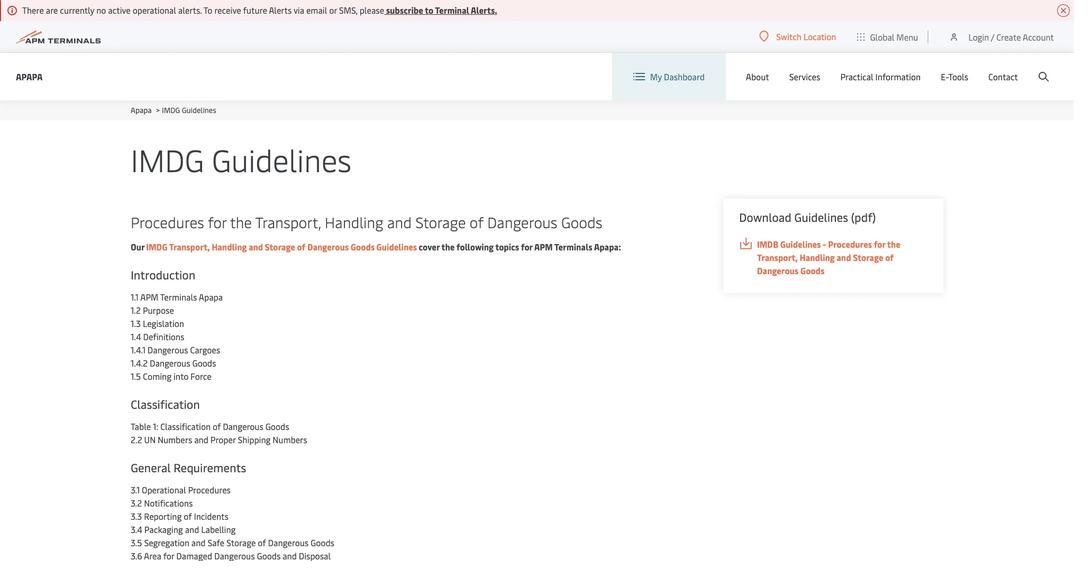 Task type: describe. For each thing, give the bounding box(es) containing it.
download guidelines (pdf)
[[739, 210, 876, 225]]

and up goods guidelines at top
[[387, 212, 412, 232]]

switch
[[776, 31, 802, 42]]

login / create account
[[969, 31, 1054, 43]]

1 vertical spatial apapa link
[[131, 105, 152, 115]]

terminals inside 1.1 apm terminals apapa 1.2 purpose 1.3 legislation 1.4 definitions 1.4.1 dangerous cargoes 1.4.2 dangerous goods 1.5 coming into force
[[160, 292, 197, 303]]

our
[[131, 241, 144, 253]]

3.1 operational procedures 3.2 notifications 3.3 reporting of incidents 3.4 packaging and labelling 3.5 segregation and safe storage of dangerous goods
[[131, 485, 334, 549]]

3.5
[[131, 538, 142, 549]]

purpose
[[143, 305, 174, 316]]

apm inside 1.1 apm terminals apapa 1.2 purpose 1.3 legislation 1.4 definitions 1.4.1 dangerous cargoes 1.4.2 dangerous goods 1.5 coming into force
[[140, 292, 158, 303]]

table 1: classification of dangerous goods 2.2 un numbers and proper shipping numbers
[[131, 421, 307, 446]]

subscribe to terminal alerts. link
[[384, 4, 497, 16]]

dangerous inside 3.1 operational procedures 3.2 notifications 3.3 reporting of incidents 3.4 packaging and labelling 3.5 segregation and safe storage of dangerous goods
[[268, 538, 309, 549]]

labelling
[[201, 524, 236, 536]]

introduction
[[131, 267, 195, 283]]

requirements
[[174, 460, 246, 476]]

practical
[[840, 71, 873, 83]]

operational
[[133, 4, 176, 16]]

of inside imdb guidelines - procedures for the transport, handling and storage of dangerous goods
[[885, 252, 894, 264]]

shipping
[[238, 434, 271, 446]]

1.4
[[131, 331, 141, 343]]

contact
[[988, 71, 1018, 83]]

goods inside 3.1 operational procedures 3.2 notifications 3.3 reporting of incidents 3.4 packaging and labelling 3.5 segregation and safe storage of dangerous goods
[[311, 538, 334, 549]]

1:
[[153, 421, 158, 433]]

0 vertical spatial terminals
[[554, 241, 592, 253]]

3.1
[[131, 485, 140, 496]]

apapa > imdg guidelines
[[131, 105, 216, 115]]

to
[[425, 4, 433, 16]]

goods inside 1.1 apm terminals apapa 1.2 purpose 1.3 legislation 1.4 definitions 1.4.1 dangerous cargoes 1.4.2 dangerous goods 1.5 coming into force
[[192, 358, 216, 369]]

apapa inside 1.1 apm terminals apapa 1.2 purpose 1.3 legislation 1.4 definitions 1.4.1 dangerous cargoes 1.4.2 dangerous goods 1.5 coming into force
[[199, 292, 223, 303]]

1.2
[[131, 305, 141, 316]]

1.5
[[131, 371, 141, 383]]

about button
[[746, 53, 769, 101]]

practical information
[[840, 71, 921, 83]]

dangerous inside 'table 1: classification of dangerous goods 2.2 un numbers and proper shipping numbers'
[[223, 421, 263, 433]]

my dashboard button
[[633, 53, 705, 101]]

imdb
[[757, 239, 778, 250]]

active
[[108, 4, 131, 16]]

force
[[191, 371, 212, 383]]

global menu button
[[847, 21, 929, 53]]

the inside imdb guidelines - procedures for the transport, handling and storage of dangerous goods
[[887, 239, 901, 250]]

1.4.2
[[131, 358, 148, 369]]

segregation
[[144, 538, 189, 549]]

subscribe
[[386, 4, 423, 16]]

1 horizontal spatial the
[[441, 241, 455, 253]]

e-
[[941, 71, 948, 83]]

cargoes
[[190, 344, 220, 356]]

alerts.
[[178, 4, 202, 16]]

switch location button
[[759, 31, 836, 42]]

notifications
[[144, 498, 193, 510]]

terminal
[[435, 4, 469, 16]]

>
[[156, 105, 160, 115]]

apapa for apapa
[[16, 71, 43, 82]]

handling inside imdb guidelines - procedures for the transport, handling and storage of dangerous goods
[[800, 252, 835, 264]]

imdb guidelines - procedures for the transport, handling and storage of dangerous goods link
[[739, 238, 928, 278]]

and inside imdb guidelines - procedures for the transport, handling and storage of dangerous goods
[[837, 252, 851, 264]]

table
[[131, 421, 151, 433]]

account
[[1023, 31, 1054, 43]]

my dashboard
[[650, 71, 705, 83]]

1.3
[[131, 318, 141, 330]]

are
[[46, 4, 58, 16]]

login / create account link
[[949, 21, 1054, 52]]

0 vertical spatial classification
[[131, 397, 200, 413]]

procedures inside 3.1 operational procedures 3.2 notifications 3.3 reporting of incidents 3.4 packaging and labelling 3.5 segregation and safe storage of dangerous goods
[[188, 485, 231, 496]]

imdg guidelines
[[131, 139, 352, 180]]

alerts
[[269, 4, 292, 16]]

0 vertical spatial imdg
[[162, 105, 180, 115]]

0 horizontal spatial the
[[230, 212, 252, 232]]

global
[[870, 31, 895, 43]]

or
[[329, 4, 337, 16]]

our imdg transport, handling and storage of dangerous goods guidelines cover the following topics for apm terminals apapa:
[[131, 241, 621, 253]]

services
[[789, 71, 820, 83]]

and down incidents
[[185, 524, 199, 536]]

0 vertical spatial storage
[[415, 212, 466, 232]]

1.1
[[131, 292, 139, 303]]

goods inside 'table 1: classification of dangerous goods 2.2 un numbers and proper shipping numbers'
[[265, 421, 289, 433]]

imdg transport, handling and storage of dangerous goods guidelines link
[[146, 241, 417, 253]]

/
[[991, 31, 994, 43]]

2 numbers from the left
[[273, 434, 307, 446]]

0 horizontal spatial for
[[208, 212, 227, 232]]

practical information button
[[840, 53, 921, 101]]

there
[[22, 4, 44, 16]]

guidelines for imdb
[[780, 239, 821, 250]]

procedures for the transport, handling and storage of dangerous goods
[[131, 212, 603, 232]]

0 vertical spatial apm
[[534, 241, 553, 253]]

contact button
[[988, 53, 1018, 101]]

proper
[[211, 434, 236, 446]]

sms,
[[339, 4, 358, 16]]

goods guidelines
[[351, 241, 417, 253]]

2.2
[[131, 434, 142, 446]]

1 horizontal spatial for
[[521, 241, 533, 253]]



Task type: locate. For each thing, give the bounding box(es) containing it.
1 numbers from the left
[[158, 434, 192, 446]]

coming
[[143, 371, 172, 383]]

transport, down imdb
[[757, 252, 798, 264]]

close alert image
[[1057, 4, 1070, 17]]

2 vertical spatial imdg
[[146, 241, 168, 253]]

0 horizontal spatial apm
[[140, 292, 158, 303]]

2 horizontal spatial transport,
[[757, 252, 798, 264]]

general requirements
[[131, 460, 246, 476]]

3.2
[[131, 498, 142, 510]]

guidelines for imdg
[[212, 139, 352, 180]]

1 horizontal spatial terminals
[[554, 241, 592, 253]]

transport, up introduction
[[169, 241, 210, 253]]

and down (pdf)
[[837, 252, 851, 264]]

apapa for apapa > imdg guidelines
[[131, 105, 152, 115]]

download
[[739, 210, 792, 225]]

future
[[243, 4, 267, 16]]

1 vertical spatial apapa
[[131, 105, 152, 115]]

of inside 'table 1: classification of dangerous goods 2.2 un numbers and proper shipping numbers'
[[213, 421, 221, 433]]

and inside 'table 1: classification of dangerous goods 2.2 un numbers and proper shipping numbers'
[[194, 434, 208, 446]]

0 horizontal spatial storage
[[227, 538, 256, 549]]

guidelines for download
[[794, 210, 848, 225]]

email
[[306, 4, 327, 16]]

create
[[997, 31, 1021, 43]]

and left proper
[[194, 434, 208, 446]]

handling left and storage
[[212, 241, 247, 253]]

apm
[[534, 241, 553, 253], [140, 292, 158, 303]]

procedures down requirements
[[188, 485, 231, 496]]

goods inside imdb guidelines - procedures for the transport, handling and storage of dangerous goods
[[800, 265, 825, 277]]

2 vertical spatial storage
[[227, 538, 256, 549]]

apm right the 1.1
[[140, 292, 158, 303]]

0 horizontal spatial apapa
[[16, 71, 43, 82]]

un
[[144, 434, 156, 446]]

definitions
[[143, 331, 184, 343]]

storage up cover
[[415, 212, 466, 232]]

via
[[294, 4, 304, 16]]

to
[[204, 4, 212, 16]]

information
[[876, 71, 921, 83]]

(pdf)
[[851, 210, 876, 225]]

2 horizontal spatial the
[[887, 239, 901, 250]]

1 horizontal spatial apapa link
[[131, 105, 152, 115]]

0 vertical spatial apapa link
[[16, 70, 43, 83]]

1 vertical spatial procedures
[[828, 239, 872, 250]]

topics
[[495, 241, 519, 253]]

1 vertical spatial imdg
[[131, 139, 204, 180]]

handling down '-'
[[800, 252, 835, 264]]

apapa
[[16, 71, 43, 82], [131, 105, 152, 115], [199, 292, 223, 303]]

handling
[[325, 212, 383, 232], [212, 241, 247, 253], [800, 252, 835, 264]]

-
[[823, 239, 826, 250]]

0 horizontal spatial handling
[[212, 241, 247, 253]]

e-tools button
[[941, 53, 968, 101]]

into
[[174, 371, 188, 383]]

cover
[[419, 241, 440, 253]]

imdg right "our"
[[146, 241, 168, 253]]

and storage
[[249, 241, 295, 253]]

1 vertical spatial apm
[[140, 292, 158, 303]]

classification up '1:'
[[131, 397, 200, 413]]

handling up our imdg transport, handling and storage of dangerous goods guidelines cover the following topics for apm terminals apapa:
[[325, 212, 383, 232]]

dangerous
[[487, 212, 558, 232], [307, 241, 349, 253], [757, 265, 799, 277], [148, 344, 188, 356], [150, 358, 190, 369], [223, 421, 263, 433], [268, 538, 309, 549]]

0 horizontal spatial numbers
[[158, 434, 192, 446]]

1 vertical spatial classification
[[160, 421, 211, 433]]

1 horizontal spatial apm
[[534, 241, 553, 253]]

guidelines inside imdb guidelines - procedures for the transport, handling and storage of dangerous goods
[[780, 239, 821, 250]]

1 horizontal spatial storage
[[415, 212, 466, 232]]

numbers
[[158, 434, 192, 446], [273, 434, 307, 446]]

guidelines
[[182, 105, 216, 115], [212, 139, 352, 180], [794, 210, 848, 225], [780, 239, 821, 250]]

0 horizontal spatial apapa link
[[16, 70, 43, 83]]

no
[[96, 4, 106, 16]]

apapa:
[[594, 241, 621, 253]]

2 horizontal spatial handling
[[800, 252, 835, 264]]

1.4.1
[[131, 344, 145, 356]]

classification right '1:'
[[160, 421, 211, 433]]

storage inside 3.1 operational procedures 3.2 notifications 3.3 reporting of incidents 3.4 packaging and labelling 3.5 segregation and safe storage of dangerous goods
[[227, 538, 256, 549]]

reporting
[[144, 511, 182, 523]]

safe
[[208, 538, 224, 549]]

tools
[[948, 71, 968, 83]]

numbers right shipping
[[273, 434, 307, 446]]

please
[[360, 4, 384, 16]]

switch location
[[776, 31, 836, 42]]

login
[[969, 31, 989, 43]]

global menu
[[870, 31, 918, 43]]

storage inside imdb guidelines - procedures for the transport, handling and storage of dangerous goods
[[853, 252, 883, 264]]

storage right safe
[[227, 538, 256, 549]]

storage down (pdf)
[[853, 252, 883, 264]]

apm right topics
[[534, 241, 553, 253]]

transport,
[[255, 212, 321, 232], [169, 241, 210, 253], [757, 252, 798, 264]]

for inside imdb guidelines - procedures for the transport, handling and storage of dangerous goods
[[874, 239, 886, 250]]

procedures up "our"
[[131, 212, 204, 232]]

2 horizontal spatial storage
[[853, 252, 883, 264]]

1 horizontal spatial numbers
[[273, 434, 307, 446]]

about
[[746, 71, 769, 83]]

0 horizontal spatial terminals
[[160, 292, 197, 303]]

my
[[650, 71, 662, 83]]

imdg
[[162, 105, 180, 115], [131, 139, 204, 180], [146, 241, 168, 253]]

terminals left apapa:
[[554, 241, 592, 253]]

of
[[470, 212, 484, 232], [297, 241, 305, 253], [885, 252, 894, 264], [213, 421, 221, 433], [184, 511, 192, 523], [258, 538, 266, 549]]

0 vertical spatial apapa
[[16, 71, 43, 82]]

3.3
[[131, 511, 142, 523]]

location
[[804, 31, 836, 42]]

general
[[131, 460, 171, 476]]

imdb guidelines - procedures for the transport, handling and storage of dangerous goods
[[757, 239, 901, 277]]

and left safe
[[191, 538, 206, 549]]

2 vertical spatial apapa
[[199, 292, 223, 303]]

1 vertical spatial terminals
[[160, 292, 197, 303]]

1.1 apm terminals apapa 1.2 purpose 1.3 legislation 1.4 definitions 1.4.1 dangerous cargoes 1.4.2 dangerous goods 1.5 coming into force
[[131, 292, 223, 383]]

numbers down '1:'
[[158, 434, 192, 446]]

procedures inside imdb guidelines - procedures for the transport, handling and storage of dangerous goods
[[828, 239, 872, 250]]

alerts.
[[471, 4, 497, 16]]

menu
[[897, 31, 918, 43]]

receive
[[214, 4, 241, 16]]

e-tools
[[941, 71, 968, 83]]

imdg down apapa > imdg guidelines
[[131, 139, 204, 180]]

services button
[[789, 53, 820, 101]]

there are currently no active operational alerts. to receive future alerts via email or sms, please subscribe to terminal alerts.
[[22, 4, 497, 16]]

0 vertical spatial procedures
[[131, 212, 204, 232]]

2 vertical spatial procedures
[[188, 485, 231, 496]]

terminals up purpose
[[160, 292, 197, 303]]

0 horizontal spatial transport,
[[169, 241, 210, 253]]

1 horizontal spatial apapa
[[131, 105, 152, 115]]

legislation
[[143, 318, 184, 330]]

2 horizontal spatial for
[[874, 239, 886, 250]]

incidents
[[194, 511, 228, 523]]

procedures right '-'
[[828, 239, 872, 250]]

transport, inside imdb guidelines - procedures for the transport, handling and storage of dangerous goods
[[757, 252, 798, 264]]

the
[[230, 212, 252, 232], [887, 239, 901, 250], [441, 241, 455, 253]]

classification
[[131, 397, 200, 413], [160, 421, 211, 433]]

dangerous inside imdb guidelines - procedures for the transport, handling and storage of dangerous goods
[[757, 265, 799, 277]]

currently
[[60, 4, 94, 16]]

1 horizontal spatial transport,
[[255, 212, 321, 232]]

following
[[457, 241, 494, 253]]

2 horizontal spatial apapa
[[199, 292, 223, 303]]

1 vertical spatial storage
[[853, 252, 883, 264]]

imdg right >
[[162, 105, 180, 115]]

classification inside 'table 1: classification of dangerous goods 2.2 un numbers and proper shipping numbers'
[[160, 421, 211, 433]]

operational
[[142, 485, 186, 496]]

packaging
[[144, 524, 183, 536]]

transport, up the imdg transport, handling and storage of dangerous goods guidelines link at left
[[255, 212, 321, 232]]

1 horizontal spatial handling
[[325, 212, 383, 232]]



Task type: vqa. For each thing, say whether or not it's contained in the screenshot.
the leftmost Terminals
yes



